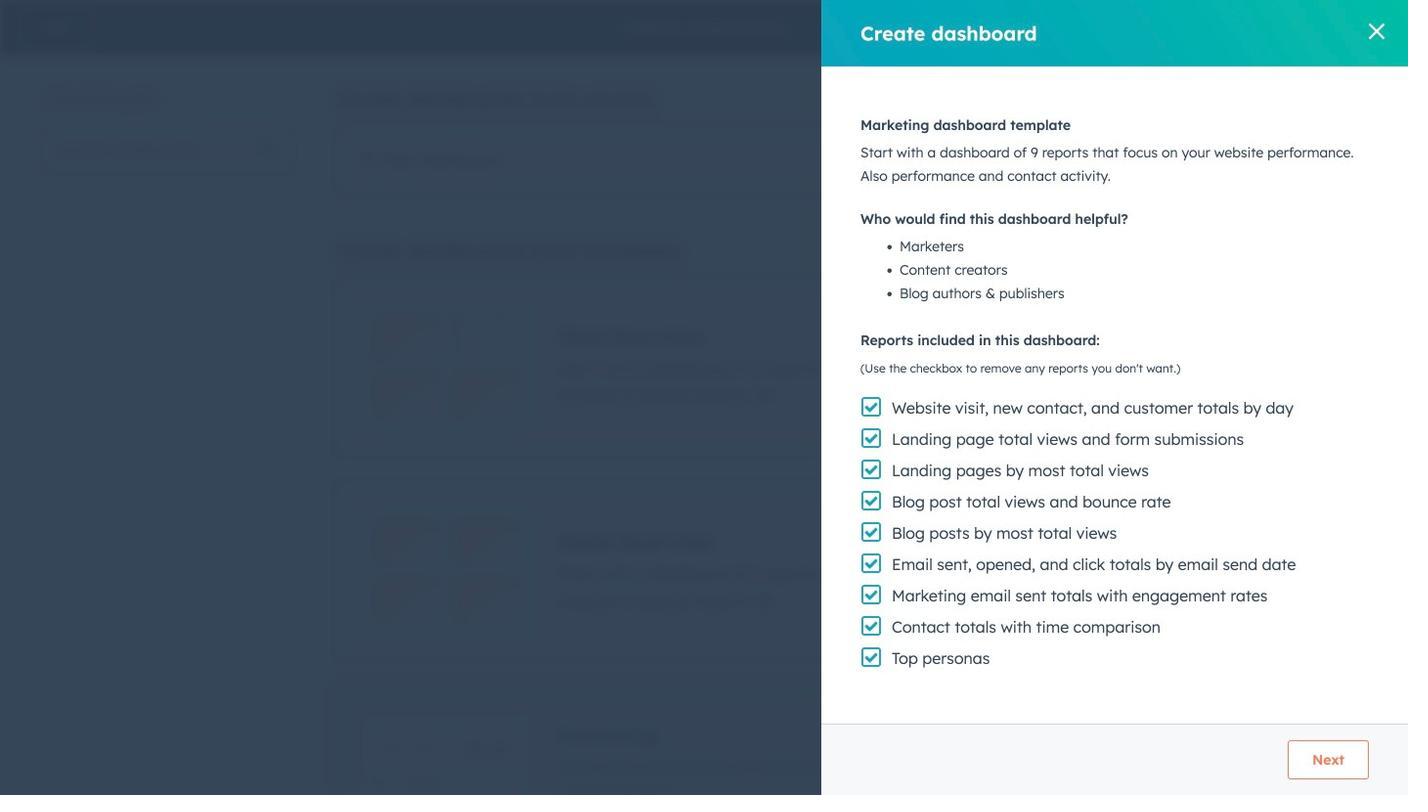 Task type: vqa. For each thing, say whether or not it's contained in the screenshot.
Hubspot icon
no



Task type: locate. For each thing, give the bounding box(es) containing it.
None checkbox
[[339, 127, 1362, 192], [339, 484, 1362, 658], [339, 690, 1362, 795], [339, 127, 1362, 192], [339, 484, 1362, 658], [339, 690, 1362, 795]]

None checkbox
[[339, 279, 1362, 453]]

Search search field
[[47, 130, 292, 169]]



Task type: describe. For each thing, give the bounding box(es) containing it.
close image
[[1370, 23, 1385, 39]]

page section element
[[0, 0, 1409, 55]]

close image
[[1370, 23, 1385, 39]]



